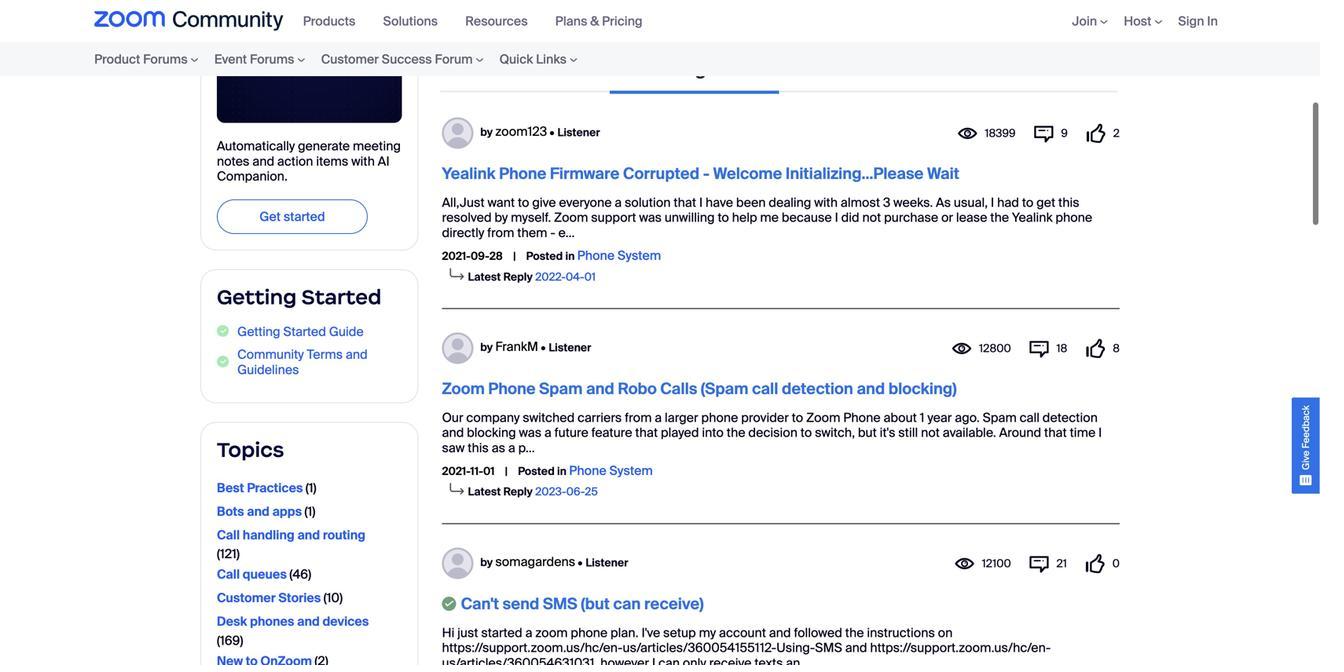 Task type: locate. For each thing, give the bounding box(es) containing it.
this inside all,just want to give everyone a solution that i have been dealing with almost 3 weeks. as usual, i had to get this resolved by myself. zoom support was unwilling to help me because i did not purchase or lease the yealink phone directly from them - e...
[[1058, 194, 1079, 211]]

topics
[[217, 437, 284, 463]]

call queues link
[[217, 564, 287, 586]]

get
[[1037, 194, 1055, 211]]

2 horizontal spatial the
[[990, 210, 1009, 226]]

1 vertical spatial posted
[[518, 464, 555, 479]]

get
[[260, 209, 281, 225]]

0 vertical spatial 1
[[920, 410, 925, 426]]

call up 121
[[217, 527, 240, 544]]

with left ai on the top of the page
[[351, 153, 375, 170]]

zoom left but
[[806, 410, 840, 426]]

- up have
[[703, 164, 710, 184]]

usual,
[[954, 194, 988, 211]]

0 vertical spatial posted
[[526, 249, 563, 264]]

1 vertical spatial phone
[[701, 410, 738, 426]]

detection inside 'our company switched carriers from a larger phone provider to zoom phone about 1 year ago. spam call detection and blocking was a future feature that played into the decision to switch, but it's still not available. around that time i saw this as a p...'
[[1043, 410, 1098, 426]]

saw
[[442, 440, 465, 456]]

06-
[[566, 485, 585, 500]]

1 horizontal spatial phone
[[701, 410, 738, 426]]

phone up 04-
[[577, 248, 615, 264]]

1 reply from the top
[[503, 270, 533, 284]]

posted inside 2021-11-01 | posted in phone system latest reply 2023-06-25
[[518, 464, 555, 479]]

phone right get at the right of the page
[[1056, 210, 1092, 226]]

available.
[[943, 425, 996, 441]]

this left the as
[[468, 440, 489, 456]]

1 horizontal spatial can
[[658, 655, 680, 666]]

detection up 'switch,'
[[782, 379, 853, 399]]

1 right 'practices'
[[309, 480, 313, 497]]

customer inside best practices 1 bots and apps 1 call handling and routing 121 call queues 46 customer stories 10 desk phones and devices 169
[[217, 590, 276, 607]]

to right provider
[[792, 410, 803, 426]]

the right into
[[727, 425, 745, 441]]

0 horizontal spatial https://support.zoom.us/hc/en-
[[442, 640, 623, 657]]

0 vertical spatial detection
[[782, 379, 853, 399]]

zoom right myself.
[[554, 210, 588, 226]]

directly
[[442, 225, 484, 241]]

1 vertical spatial started
[[283, 324, 326, 340]]

0 vertical spatial with
[[351, 153, 375, 170]]

forums right event
[[250, 51, 294, 68]]

was right 'support'
[[639, 210, 662, 226]]

sms up zoom
[[543, 594, 577, 614]]

devices
[[323, 614, 369, 630]]

2 vertical spatial •
[[578, 556, 583, 570]]

listener up (but
[[586, 556, 628, 570]]

handling
[[243, 527, 295, 544]]

and up about
[[857, 379, 885, 399]]

reply left 2022-
[[503, 270, 533, 284]]

0 vertical spatial •
[[550, 125, 555, 140]]

by for somagardens
[[480, 556, 493, 570]]

calls
[[660, 379, 697, 399]]

reply inside 2021-09-28 | posted in phone system latest reply 2022-04-01
[[503, 270, 533, 284]]

0 vertical spatial latest
[[471, 57, 526, 81]]

posted
[[526, 249, 563, 264], [518, 464, 555, 479]]

1 horizontal spatial https://support.zoom.us/hc/en-
[[870, 640, 1051, 657]]

0 horizontal spatial spam
[[539, 379, 583, 399]]

quick
[[499, 51, 533, 68]]

1 left "year"
[[920, 410, 925, 426]]

with left did
[[814, 194, 838, 211]]

to left the give at the top
[[518, 194, 529, 211]]

a left zoom
[[525, 625, 532, 642]]

in up 2023-06-25 link
[[557, 464, 567, 479]]

1 vertical spatial latest
[[468, 270, 501, 284]]

started for getting started
[[301, 285, 382, 310]]

1 vertical spatial in
[[557, 464, 567, 479]]

a left solution
[[615, 194, 622, 211]]

latest inside 2021-09-28 | posted in phone system latest reply 2022-04-01
[[468, 270, 501, 284]]

1 horizontal spatial yealink
[[1012, 210, 1053, 226]]

46
[[293, 567, 308, 583]]

1 horizontal spatial with
[[814, 194, 838, 211]]

in up 2022-04-01 link
[[565, 249, 575, 264]]

the inside "hi just started a zoom phone plan. i've setup my account and followed the instructions on https://support.zoom.us/hc/en-us/articles/360054155112-using-sms and https://support.zoom.us/hc/en- us/articles/360054631031, however i can only receive texts an..."
[[845, 625, 864, 642]]

and down "stories"
[[297, 614, 320, 630]]

• up can't send sms (but can receive)
[[578, 556, 583, 570]]

a right start
[[1024, 10, 1031, 27]]

i left had
[[991, 194, 994, 211]]

spam inside 'our company switched carriers from a larger phone provider to zoom phone about 1 year ago. spam call detection and blocking was a future feature that played into the decision to switch, but it's still not available. around that time i saw this as a p...'
[[983, 410, 1017, 426]]

solutions link
[[383, 13, 450, 29]]

latest for zoom
[[468, 485, 501, 500]]

get started link
[[217, 200, 368, 234]]

1 vertical spatial from
[[625, 410, 652, 426]]

• right zoom123 link
[[550, 125, 555, 140]]

and down guide
[[346, 347, 368, 363]]

0 horizontal spatial was
[[519, 425, 542, 441]]

phones
[[250, 614, 294, 630]]

reply inside 2021-11-01 | posted in phone system latest reply 2023-06-25
[[503, 485, 533, 500]]

call left "time"
[[1020, 410, 1040, 426]]

0 vertical spatial spam
[[539, 379, 583, 399]]

0 vertical spatial this
[[1058, 194, 1079, 211]]

list containing best practices
[[217, 477, 402, 666]]

zoom up "our"
[[442, 379, 485, 399]]

• inside the by zoom123 • listener
[[550, 125, 555, 140]]

zoom123 link
[[495, 124, 547, 140]]

• inside by frankm • listener
[[541, 340, 546, 355]]

started up guide
[[301, 285, 382, 310]]

1 horizontal spatial not
[[921, 425, 940, 441]]

event
[[214, 51, 247, 68]]

0 horizontal spatial can
[[613, 594, 641, 614]]

phone down (spam
[[701, 410, 738, 426]]

0 vertical spatial phone
[[1056, 210, 1092, 226]]

because
[[782, 210, 832, 226]]

menu bar containing products
[[295, 0, 662, 42]]

0 vertical spatial customer
[[321, 51, 379, 68]]

by frankm • listener
[[480, 339, 591, 355]]

receive
[[709, 655, 752, 666]]

sms right 'an...'
[[815, 640, 842, 657]]

1 inside 'our company switched carriers from a larger phone provider to zoom phone about 1 year ago. spam call detection and blocking was a future feature that played into the decision to switch, but it's still not available. around that time i saw this as a p...'
[[920, 410, 925, 426]]

instructions
[[867, 625, 935, 642]]

by right 'zoom123' image
[[480, 125, 493, 140]]

1 vertical spatial this
[[468, 440, 489, 456]]

2 vertical spatial phone
[[571, 625, 608, 642]]

customer success forum
[[321, 51, 473, 68]]

getting up "getting started guide" link in the left of the page
[[217, 285, 297, 310]]

0 horizontal spatial |
[[505, 464, 508, 479]]

started inside getting started guide community terms and guidelines
[[283, 324, 326, 340]]

phone system link up 25
[[569, 463, 653, 479]]

however
[[600, 655, 649, 666]]

1 vertical spatial was
[[519, 425, 542, 441]]

meeting
[[353, 138, 401, 154]]

0 horizontal spatial yealink
[[442, 164, 496, 184]]

zoom inside all,just want to give everyone a solution that i have been dealing with almost 3 weeks. as usual, i had to get this resolved by myself. zoom support was unwilling to help me because i did not purchase or lease the yealink phone directly from them - e...
[[554, 210, 588, 226]]

2 vertical spatial listener
[[586, 556, 628, 570]]

the right lease
[[990, 210, 1009, 226]]

items
[[316, 153, 348, 170]]

getting started heading
[[217, 285, 402, 310]]

and right notes in the top left of the page
[[252, 153, 274, 170]]

menu bar for get started
[[63, 42, 617, 76]]

phone left about
[[843, 410, 881, 426]]

that left 'played'
[[635, 425, 658, 441]]

customer down the products link
[[321, 51, 379, 68]]

2021- inside 2021-09-28 | posted in phone system latest reply 2022-04-01
[[442, 249, 471, 264]]

| down the as
[[505, 464, 508, 479]]

1 horizontal spatial customer
[[321, 51, 379, 68]]

2021-09-28 | posted in phone system latest reply 2022-04-01
[[442, 248, 661, 284]]

1 vertical spatial reply
[[503, 485, 533, 500]]

the inside 'our company switched carriers from a larger phone provider to zoom phone about 1 year ago. spam call detection and blocking was a future feature that played into the decision to switch, but it's still not available. around that time i saw this as a p...'
[[727, 425, 745, 441]]

1 2021- from the top
[[442, 249, 471, 264]]

phone inside 2021-09-28 | posted in phone system latest reply 2022-04-01
[[577, 248, 615, 264]]

0 vertical spatial zoom
[[554, 210, 588, 226]]

recent activity
[[442, 1, 658, 35]]

time
[[1070, 425, 1096, 441]]

menu bar for customer success forum
[[295, 0, 662, 42]]

receive)
[[644, 594, 704, 614]]

9
[[1061, 126, 1068, 141]]

0 horizontal spatial posts
[[530, 57, 580, 81]]

activity
[[548, 1, 658, 35]]

- left e...
[[550, 225, 555, 241]]

to
[[518, 194, 529, 211], [1022, 194, 1034, 211], [718, 210, 729, 226], [792, 410, 803, 426], [801, 425, 812, 441]]

1 posts from the left
[[530, 57, 580, 81]]

reply left "2023-"
[[503, 485, 533, 500]]

18399
[[985, 126, 1016, 141]]

detection
[[782, 379, 853, 399], [1043, 410, 1098, 426]]

started right get
[[284, 209, 325, 225]]

and left blocking
[[442, 425, 464, 441]]

forums inside 'link'
[[250, 51, 294, 68]]

1 horizontal spatial sms
[[815, 640, 842, 657]]

i left have
[[699, 194, 703, 211]]

and inside 'our company switched carriers from a larger phone provider to zoom phone about 1 year ago. spam call detection and blocking was a future feature that played into the decision to switch, but it's still not available. around that time i saw this as a p...'
[[442, 425, 464, 441]]

01 down the as
[[483, 464, 495, 479]]

| for zoom
[[505, 464, 508, 479]]

unanswered
[[978, 57, 1088, 81]]

by left myself.
[[495, 210, 508, 226]]

1 horizontal spatial this
[[1058, 194, 1079, 211]]

yealink right lease
[[1012, 210, 1053, 226]]

1 vertical spatial -
[[550, 225, 555, 241]]

1 vertical spatial •
[[541, 340, 546, 355]]

menu bar containing product forums
[[63, 42, 617, 76]]

lease
[[956, 210, 987, 226]]

01 inside 2021-09-28 | posted in phone system latest reply 2022-04-01
[[584, 270, 596, 284]]

1 horizontal spatial zoom
[[554, 210, 588, 226]]

0 vertical spatial not
[[862, 210, 881, 226]]

1 horizontal spatial -
[[703, 164, 710, 184]]

2 horizontal spatial phone
[[1056, 210, 1092, 226]]

1 horizontal spatial the
[[845, 625, 864, 642]]

phone system link for corrupted
[[577, 248, 661, 264]]

not inside all,just want to give everyone a solution that i have been dealing with almost 3 weeks. as usual, i had to get this resolved by myself. zoom support was unwilling to help me because i did not purchase or lease the yealink phone directly from them - e...
[[862, 210, 881, 226]]

setup
[[663, 625, 696, 642]]

by for zoom123
[[480, 125, 493, 140]]

1 vertical spatial call
[[1020, 410, 1040, 426]]

can left only
[[658, 655, 680, 666]]

listener inside by frankm • listener
[[549, 340, 591, 355]]

phone up 25
[[569, 463, 606, 479]]

listener right 'frankm' link
[[549, 340, 591, 355]]

1 vertical spatial not
[[921, 425, 940, 441]]

0 horizontal spatial call
[[752, 379, 778, 399]]

somagardens image
[[442, 548, 473, 579]]

1 horizontal spatial started
[[481, 625, 522, 642]]

1 horizontal spatial •
[[550, 125, 555, 140]]

1 vertical spatial 2021-
[[442, 464, 470, 479]]

resources
[[465, 13, 528, 29]]

getting inside getting started guide community terms and guidelines
[[237, 324, 280, 340]]

0 horizontal spatial customer
[[217, 590, 276, 607]]

by zoom123 • listener
[[480, 124, 600, 140]]

1 forums from the left
[[143, 51, 188, 68]]

the inside all,just want to give everyone a solution that i have been dealing with almost 3 weeks. as usual, i had to get this resolved by myself. zoom support was unwilling to help me because i did not purchase or lease the yealink phone directly from them - e...
[[990, 210, 1009, 226]]

from up 28
[[487, 225, 514, 241]]

| right 28
[[513, 249, 516, 264]]

this right get at the right of the page
[[1058, 194, 1079, 211]]

by right "somagardens" image
[[480, 556, 493, 570]]

0 horizontal spatial forums
[[143, 51, 188, 68]]

by inside the by zoom123 • listener
[[480, 125, 493, 140]]

not right still
[[921, 425, 940, 441]]

around
[[999, 425, 1041, 441]]

0 vertical spatial the
[[990, 210, 1009, 226]]

forums for event forums
[[250, 51, 294, 68]]

01 right 2022-
[[584, 270, 596, 284]]

1 vertical spatial started
[[481, 625, 522, 642]]

1 vertical spatial system
[[609, 463, 653, 479]]

started up us/articles/360054631031,
[[481, 625, 522, 642]]

can inside "hi just started a zoom phone plan. i've setup my account and followed the instructions on https://support.zoom.us/hc/en-us/articles/360054155112-using-sms and https://support.zoom.us/hc/en- us/articles/360054631031, however i can only receive texts an..."
[[658, 655, 680, 666]]

2 vertical spatial 1
[[308, 504, 312, 520]]

call down 121
[[217, 567, 240, 583]]

in inside 2021-09-28 | posted in phone system latest reply 2022-04-01
[[565, 249, 575, 264]]

solutions
[[383, 13, 438, 29]]

0 vertical spatial started
[[301, 285, 382, 310]]

was right the as
[[519, 425, 542, 441]]

terms
[[307, 347, 343, 363]]

0 vertical spatial was
[[639, 210, 662, 226]]

from down robo
[[625, 410, 652, 426]]

0 horizontal spatial with
[[351, 153, 375, 170]]

success
[[382, 51, 432, 68]]

0 horizontal spatial -
[[550, 225, 555, 241]]

almost
[[841, 194, 880, 211]]

1 vertical spatial phone system link
[[569, 463, 653, 479]]

2 horizontal spatial zoom
[[806, 410, 840, 426]]

system down 'support'
[[618, 248, 661, 264]]

0 vertical spatial 01
[[584, 270, 596, 284]]

detection right around
[[1043, 410, 1098, 426]]

community.title image
[[94, 11, 283, 31]]

getting up community in the left of the page
[[237, 324, 280, 340]]

system inside 2021-09-28 | posted in phone system latest reply 2022-04-01
[[618, 248, 661, 264]]

system
[[618, 248, 661, 264], [609, 463, 653, 479]]

listener up firmware
[[558, 125, 600, 140]]

spam
[[539, 379, 583, 399], [983, 410, 1017, 426]]

me
[[760, 210, 779, 226]]

posts for trending posts
[[711, 57, 760, 81]]

2021- down 'saw'
[[442, 464, 470, 479]]

bots and apps link
[[217, 501, 302, 523]]

action
[[277, 153, 313, 170]]

start a discussion
[[992, 10, 1096, 27]]

started up terms
[[283, 324, 326, 340]]

resolved
[[442, 210, 492, 226]]

2 posts from the left
[[711, 57, 760, 81]]

in inside 2021-11-01 | posted in phone system latest reply 2023-06-25
[[557, 464, 567, 479]]

|
[[513, 249, 516, 264], [505, 464, 508, 479]]

plans & pricing
[[555, 13, 642, 29]]

25
[[585, 485, 598, 500]]

phone up the give at the top
[[499, 164, 546, 184]]

customer stories link
[[217, 587, 321, 609]]

posted up "2023-"
[[518, 464, 555, 479]]

1 vertical spatial yealink
[[1012, 210, 1053, 226]]

0 horizontal spatial detection
[[782, 379, 853, 399]]

0 vertical spatial 2021-
[[442, 249, 471, 264]]

spam right ago.
[[983, 410, 1017, 426]]

started
[[301, 285, 382, 310], [283, 324, 326, 340]]

posted inside 2021-09-28 | posted in phone system latest reply 2022-04-01
[[526, 249, 563, 264]]

2 reply from the top
[[503, 485, 533, 500]]

event forums link
[[206, 42, 313, 76]]

menu bar containing join
[[1049, 0, 1226, 42]]

phone up company at bottom
[[488, 379, 536, 399]]

1 right apps
[[308, 504, 312, 520]]

2 vertical spatial latest
[[468, 485, 501, 500]]

2 forums from the left
[[250, 51, 294, 68]]

listener
[[558, 125, 600, 140], [549, 340, 591, 355], [586, 556, 628, 570]]

0 vertical spatial from
[[487, 225, 514, 241]]

1 vertical spatial sms
[[815, 640, 842, 657]]

can't send sms (but can receive)
[[461, 594, 704, 614]]

2022-
[[535, 270, 566, 284]]

| inside 2021-09-28 | posted in phone system latest reply 2022-04-01
[[513, 249, 516, 264]]

121
[[220, 546, 236, 563]]

a left future
[[545, 425, 552, 441]]

send
[[503, 594, 539, 614]]

2022-04-01 link
[[535, 270, 596, 284]]

customer down call queues link
[[217, 590, 276, 607]]

0 vertical spatial listener
[[558, 125, 600, 140]]

with inside automatically generate meeting notes and action items with ai companion.
[[351, 153, 375, 170]]

system down "feature"
[[609, 463, 653, 479]]

in
[[565, 249, 575, 264], [557, 464, 567, 479]]

i right "time"
[[1099, 425, 1102, 441]]

but
[[858, 425, 877, 441]]

0 vertical spatial started
[[284, 209, 325, 225]]

yealink inside all,just want to give everyone a solution that i have been dealing with almost 3 weeks. as usual, i had to get this resolved by myself. zoom support was unwilling to help me because i did not purchase or lease the yealink phone directly from them - e...
[[1012, 210, 1053, 226]]

| inside 2021-11-01 | posted in phone system latest reply 2023-06-25
[[505, 464, 508, 479]]

1 horizontal spatial from
[[625, 410, 652, 426]]

from
[[487, 225, 514, 241], [625, 410, 652, 426]]

2 2021- from the top
[[442, 464, 470, 479]]

phone inside 2021-11-01 | posted in phone system latest reply 2023-06-25
[[569, 463, 606, 479]]

by for frankm
[[480, 340, 493, 355]]

| for yealink
[[513, 249, 516, 264]]

want
[[488, 194, 515, 211]]

2 vertical spatial zoom
[[806, 410, 840, 426]]

that inside all,just want to give everyone a solution that i have been dealing with almost 3 weeks. as usual, i had to get this resolved by myself. zoom support was unwilling to help me because i did not purchase or lease the yealink phone directly from them - e...
[[674, 194, 696, 211]]

list
[[217, 477, 402, 666]]

1 vertical spatial can
[[658, 655, 680, 666]]

by inside by somagardens • listener
[[480, 556, 493, 570]]

routing
[[323, 527, 365, 544]]

hi
[[442, 625, 454, 642]]

phone system link down 'support'
[[577, 248, 661, 264]]

a right the as
[[508, 440, 515, 456]]

1 horizontal spatial |
[[513, 249, 516, 264]]

this inside 'our company switched carriers from a larger phone provider to zoom phone about 1 year ago. spam call detection and blocking was a future feature that played into the decision to switch, but it's still not available. around that time i saw this as a p...'
[[468, 440, 489, 456]]

• right 'frankm' link
[[541, 340, 546, 355]]

2 vertical spatial the
[[845, 625, 864, 642]]

zoom123 image
[[442, 117, 473, 149]]

not inside 'our company switched carriers from a larger phone provider to zoom phone about 1 year ago. spam call detection and blocking was a future feature that played into the decision to switch, but it's still not available. around that time i saw this as a p...'
[[921, 425, 940, 441]]

forums down "community.title" image
[[143, 51, 188, 68]]

was inside all,just want to give everyone a solution that i have been dealing with almost 3 weeks. as usual, i had to get this resolved by myself. zoom support was unwilling to help me because i did not purchase or lease the yealink phone directly from them - e...
[[639, 210, 662, 226]]

1 horizontal spatial forums
[[250, 51, 294, 68]]

2 call from the top
[[217, 567, 240, 583]]

not left 3
[[862, 210, 881, 226]]

0 horizontal spatial •
[[541, 340, 546, 355]]

1 vertical spatial 01
[[483, 464, 495, 479]]

can up plan.
[[613, 594, 641, 614]]

community terms and guidelines link
[[237, 347, 402, 378]]

1 vertical spatial getting
[[237, 324, 280, 340]]

1 horizontal spatial detection
[[1043, 410, 1098, 426]]

by right frankm icon
[[480, 340, 493, 355]]

2021- inside 2021-11-01 | posted in phone system latest reply 2023-06-25
[[442, 464, 470, 479]]

posted up 2022-
[[526, 249, 563, 264]]

system inside 2021-11-01 | posted in phone system latest reply 2023-06-25
[[609, 463, 653, 479]]

1 vertical spatial detection
[[1043, 410, 1098, 426]]

0 horizontal spatial from
[[487, 225, 514, 241]]

forums for product forums
[[143, 51, 188, 68]]

a inside all,just want to give everyone a solution that i have been dealing with almost 3 weeks. as usual, i had to get this resolved by myself. zoom support was unwilling to help me because i did not purchase or lease the yealink phone directly from them - e...
[[615, 194, 622, 211]]

1 vertical spatial zoom
[[442, 379, 485, 399]]

yealink up the all,just
[[442, 164, 496, 184]]

i down i've
[[652, 655, 656, 666]]

2023-06-25 link
[[535, 485, 598, 500]]

by inside by frankm • listener
[[480, 340, 493, 355]]

system for and
[[609, 463, 653, 479]]

1 vertical spatial listener
[[549, 340, 591, 355]]

as
[[936, 194, 951, 211]]

1 vertical spatial spam
[[983, 410, 1017, 426]]

0 vertical spatial reply
[[503, 270, 533, 284]]

0 horizontal spatial not
[[862, 210, 881, 226]]

menu bar
[[295, 0, 662, 42], [1049, 0, 1226, 42], [63, 42, 617, 76]]

yealink
[[442, 164, 496, 184], [1012, 210, 1053, 226]]

latest inside 2021-11-01 | posted in phone system latest reply 2023-06-25
[[468, 485, 501, 500]]

listener inside the by zoom123 • listener
[[558, 125, 600, 140]]

listener for spam
[[549, 340, 591, 355]]

help
[[732, 210, 757, 226]]

just
[[457, 625, 478, 642]]

1 horizontal spatial 01
[[584, 270, 596, 284]]

0 horizontal spatial phone
[[571, 625, 608, 642]]

and up texts
[[769, 625, 791, 642]]

call up provider
[[752, 379, 778, 399]]

frankm link
[[495, 339, 538, 355]]



Task type: vqa. For each thing, say whether or not it's contained in the screenshot.
first 2021- from the bottom of the page
yes



Task type: describe. For each thing, give the bounding box(es) containing it.
latest for yealink
[[468, 270, 501, 284]]

2021-11-01 | posted in phone system latest reply 2023-06-25
[[442, 463, 653, 500]]

getting for getting started
[[217, 285, 297, 310]]

get started
[[260, 209, 325, 225]]

followed
[[794, 625, 842, 642]]

latest posts
[[471, 57, 580, 81]]

purchase
[[884, 210, 938, 226]]

forum
[[435, 51, 473, 68]]

phone system link for and
[[569, 463, 653, 479]]

notes
[[217, 153, 249, 170]]

2021- for zoom phone spam and robo calls (spam call detection and blocking)
[[442, 464, 470, 479]]

switch,
[[815, 425, 855, 441]]

a left larger
[[655, 410, 662, 426]]

getting started guide link
[[237, 324, 364, 340]]

all,just
[[442, 194, 485, 211]]

corrupted
[[623, 164, 700, 184]]

zoom inside 'our company switched carriers from a larger phone provider to zoom phone about 1 year ago. spam call detection and blocking was a future feature that played into the decision to switch, but it's still not available. around that time i saw this as a p...'
[[806, 410, 840, 426]]

support
[[591, 210, 636, 226]]

us/articles/360054631031,
[[442, 655, 598, 666]]

call inside 'our company switched carriers from a larger phone provider to zoom phone about 1 year ago. spam call detection and blocking was a future feature that played into the decision to switch, but it's still not available. around that time i saw this as a p...'
[[1020, 410, 1040, 426]]

started for getting started guide community terms and guidelines
[[283, 324, 326, 340]]

decision
[[748, 425, 798, 441]]

generate
[[298, 138, 350, 154]]

and up carriers
[[586, 379, 614, 399]]

posted for spam
[[518, 464, 555, 479]]

phone inside "hi just started a zoom phone plan. i've setup my account and followed the instructions on https://support.zoom.us/hc/en-us/articles/360054155112-using-sms and https://support.zoom.us/hc/en- us/articles/360054631031, however i can only receive texts an..."
[[571, 625, 608, 642]]

sign in
[[1178, 13, 1218, 29]]

to left help
[[718, 210, 729, 226]]

12100
[[982, 557, 1011, 571]]

p...
[[518, 440, 535, 456]]

1 vertical spatial 1
[[309, 480, 313, 497]]

them
[[517, 225, 547, 241]]

a inside "hi just started a zoom phone plan. i've setup my account and followed the instructions on https://support.zoom.us/hc/en-us/articles/360054155112-using-sms and https://support.zoom.us/hc/en- us/articles/360054631031, however i can only receive texts an..."
[[525, 625, 532, 642]]

from inside 'our company switched carriers from a larger phone provider to zoom phone about 1 year ago. spam call detection and blocking was a future feature that played into the decision to switch, but it's still not available. around that time i saw this as a p...'
[[625, 410, 652, 426]]

• inside by somagardens • listener
[[578, 556, 583, 570]]

an...
[[786, 655, 810, 666]]

ago.
[[955, 410, 980, 426]]

18
[[1057, 341, 1067, 356]]

using-
[[776, 640, 815, 657]]

was inside 'our company switched carriers from a larger phone provider to zoom phone about 1 year ago. spam call detection and blocking was a future feature that played into the decision to switch, but it's still not available. around that time i saw this as a p...'
[[519, 425, 542, 441]]

listener inside by somagardens • listener
[[586, 556, 628, 570]]

and inside getting started guide community terms and guidelines
[[346, 347, 368, 363]]

sms inside "hi just started a zoom phone plan. i've setup my account and followed the instructions on https://support.zoom.us/hc/en-us/articles/360054155112-using-sms and https://support.zoom.us/hc/en- us/articles/360054631031, however i can only receive texts an..."
[[815, 640, 842, 657]]

start a discussion link
[[969, 1, 1120, 36]]

2 https://support.zoom.us/hc/en- from the left
[[870, 640, 1051, 657]]

0 vertical spatial yealink
[[442, 164, 496, 184]]

it's
[[880, 425, 895, 441]]

getting for getting started guide community terms and guidelines
[[237, 324, 280, 340]]

pricing
[[602, 13, 642, 29]]

• for spam
[[541, 340, 546, 355]]

and down apps
[[297, 527, 320, 544]]

0 horizontal spatial zoom
[[442, 379, 485, 399]]

host link
[[1124, 13, 1163, 29]]

weeks.
[[893, 194, 933, 211]]

i inside 'our company switched carriers from a larger phone provider to zoom phone about 1 year ago. spam call detection and blocking was a future feature that played into the decision to switch, but it's still not available. around that time i saw this as a p...'
[[1099, 425, 1102, 441]]

0 vertical spatial sms
[[543, 594, 577, 614]]

robo
[[618, 379, 657, 399]]

give
[[532, 194, 556, 211]]

to left get at the right of the page
[[1022, 194, 1034, 211]]

zoom
[[535, 625, 568, 642]]

larger
[[665, 410, 698, 426]]

1 call from the top
[[217, 527, 240, 544]]

firmware
[[550, 164, 619, 184]]

i left did
[[835, 210, 838, 226]]

phone inside 'our company switched carriers from a larger phone provider to zoom phone about 1 year ago. spam call detection and blocking was a future feature that played into the decision to switch, but it's still not available. around that time i saw this as a p...'
[[701, 410, 738, 426]]

ai
[[378, 153, 390, 170]]

i inside "hi just started a zoom phone plan. i've setup my account and followed the instructions on https://support.zoom.us/hc/en-us/articles/360054155112-using-sms and https://support.zoom.us/hc/en- us/articles/360054631031, however i can only receive texts an..."
[[652, 655, 656, 666]]

only
[[683, 655, 706, 666]]

reply for spam
[[503, 485, 533, 500]]

phone inside 'our company switched carriers from a larger phone provider to zoom phone about 1 year ago. spam call detection and blocking was a future feature that played into the decision to switch, but it's still not available. around that time i saw this as a p...'
[[843, 410, 881, 426]]

year
[[928, 410, 952, 426]]

(spam
[[701, 379, 749, 399]]

dealing
[[769, 194, 811, 211]]

best practices link
[[217, 477, 303, 499]]

guide
[[329, 324, 364, 340]]

customer success forum link
[[313, 42, 492, 76]]

and right followed
[[845, 640, 867, 657]]

0 horizontal spatial that
[[635, 425, 658, 441]]

from inside all,just want to give everyone a solution that i have been dealing with almost 3 weeks. as usual, i had to get this resolved by myself. zoom support was unwilling to help me because i did not purchase or lease the yealink phone directly from them - e...
[[487, 225, 514, 241]]

as
[[492, 440, 505, 456]]

still
[[898, 425, 918, 441]]

been
[[736, 194, 766, 211]]

wait
[[927, 164, 959, 184]]

01 inside 2021-11-01 | posted in phone system latest reply 2023-06-25
[[483, 464, 495, 479]]

us/articles/360054155112-
[[623, 640, 776, 657]]

desk
[[217, 614, 247, 630]]

product forums
[[94, 51, 188, 68]]

in for firmware
[[565, 249, 575, 264]]

3
[[883, 194, 891, 211]]

to left 'switch,'
[[801, 425, 812, 441]]

(but
[[581, 594, 610, 614]]

yealink phone firmware corrupted - welcome initializing...please wait link
[[442, 164, 959, 184]]

0 horizontal spatial started
[[284, 209, 325, 225]]

i've
[[642, 625, 660, 642]]

practices
[[247, 480, 303, 497]]

with inside all,just want to give everyone a solution that i have been dealing with almost 3 weeks. as usual, i had to get this resolved by myself. zoom support was unwilling to help me because i did not purchase or lease the yealink phone directly from them - e...
[[814, 194, 838, 211]]

my
[[699, 625, 716, 642]]

on
[[938, 625, 953, 642]]

by inside all,just want to give everyone a solution that i have been dealing with almost 3 weeks. as usual, i had to get this resolved by myself. zoom support was unwilling to help me because i did not purchase or lease the yealink phone directly from them - e...
[[495, 210, 508, 226]]

11-
[[470, 464, 483, 479]]

somagardens
[[495, 554, 575, 571]]

• for firmware
[[550, 125, 555, 140]]

start
[[992, 10, 1021, 27]]

0 vertical spatial -
[[703, 164, 710, 184]]

10
[[327, 590, 340, 607]]

8
[[1113, 341, 1120, 356]]

products
[[303, 13, 356, 29]]

phone inside all,just want to give everyone a solution that i have been dealing with almost 3 weeks. as usual, i had to get this resolved by myself. zoom support was unwilling to help me because i did not purchase or lease the yealink phone directly from them - e...
[[1056, 210, 1092, 226]]

topics heading
[[217, 437, 402, 463]]

in for spam
[[557, 464, 567, 479]]

system for corrupted
[[618, 248, 661, 264]]

2 horizontal spatial that
[[1044, 425, 1067, 441]]

listener for firmware
[[558, 125, 600, 140]]

somagardens link
[[495, 554, 575, 571]]

0 vertical spatial call
[[752, 379, 778, 399]]

automatically
[[217, 138, 295, 154]]

plans & pricing link
[[555, 13, 654, 29]]

or
[[941, 210, 953, 226]]

posts for latest posts
[[530, 57, 580, 81]]

e...
[[558, 225, 575, 241]]

2021- for yealink phone firmware corrupted - welcome initializing...please wait
[[442, 249, 471, 264]]

had
[[997, 194, 1019, 211]]

2
[[1113, 126, 1120, 141]]

links
[[536, 51, 567, 68]]

reply for firmware
[[503, 270, 533, 284]]

frankm image
[[442, 333, 473, 364]]

host
[[1124, 13, 1152, 29]]

welcome
[[713, 164, 782, 184]]

12800
[[979, 341, 1011, 356]]

everyone
[[559, 194, 612, 211]]

and inside automatically generate meeting notes and action items with ai companion.
[[252, 153, 274, 170]]

- inside all,just want to give everyone a solution that i have been dealing with almost 3 weeks. as usual, i had to get this resolved by myself. zoom support was unwilling to help me because i did not purchase or lease the yealink phone directly from them - e...
[[550, 225, 555, 241]]

0 vertical spatial can
[[613, 594, 641, 614]]

sign in link
[[1178, 13, 1218, 29]]

posted for firmware
[[526, 249, 563, 264]]

did
[[841, 210, 859, 226]]

started inside "hi just started a zoom phone plan. i've setup my account and followed the instructions on https://support.zoom.us/hc/en-us/articles/360054155112-using-sms and https://support.zoom.us/hc/en- us/articles/360054631031, however i can only receive texts an..."
[[481, 625, 522, 642]]

all,just want to give everyone a solution that i have been dealing with almost 3 weeks. as usual, i had to get this resolved by myself. zoom support was unwilling to help me because i did not purchase or lease the yealink phone directly from them - e...
[[442, 194, 1092, 241]]

discussion
[[1034, 10, 1096, 27]]

trending posts
[[629, 57, 760, 81]]

1 https://support.zoom.us/hc/en- from the left
[[442, 640, 623, 657]]

and down best practices link
[[247, 504, 269, 520]]

bots
[[217, 504, 244, 520]]



